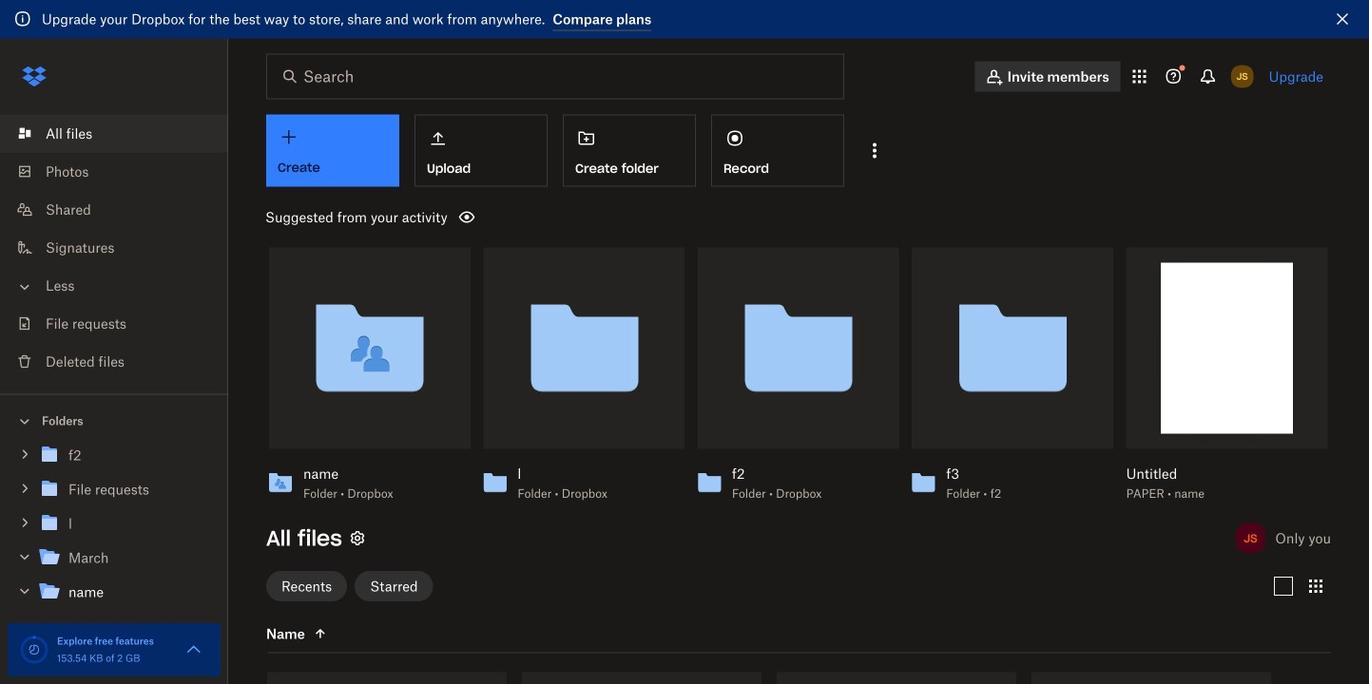 Task type: vqa. For each thing, say whether or not it's contained in the screenshot.
dialog
no



Task type: describe. For each thing, give the bounding box(es) containing it.
folder, march row
[[1032, 673, 1272, 685]]

quota usage image
[[19, 635, 49, 666]]

folder, file requests row
[[522, 673, 762, 685]]

Search in folder "Dropbox" text field
[[303, 65, 805, 88]]

less image
[[15, 278, 34, 297]]

folder, f2 row
[[267, 673, 507, 685]]



Task type: locate. For each thing, give the bounding box(es) containing it.
dropbox image
[[15, 58, 53, 96]]

group
[[0, 435, 228, 624]]

quota usage progress bar
[[19, 635, 49, 666]]

folder, l row
[[777, 673, 1017, 685]]

list
[[0, 103, 228, 394]]

list item
[[0, 115, 228, 153]]

folder settings image
[[346, 527, 369, 550]]

alert
[[0, 0, 1370, 39]]



